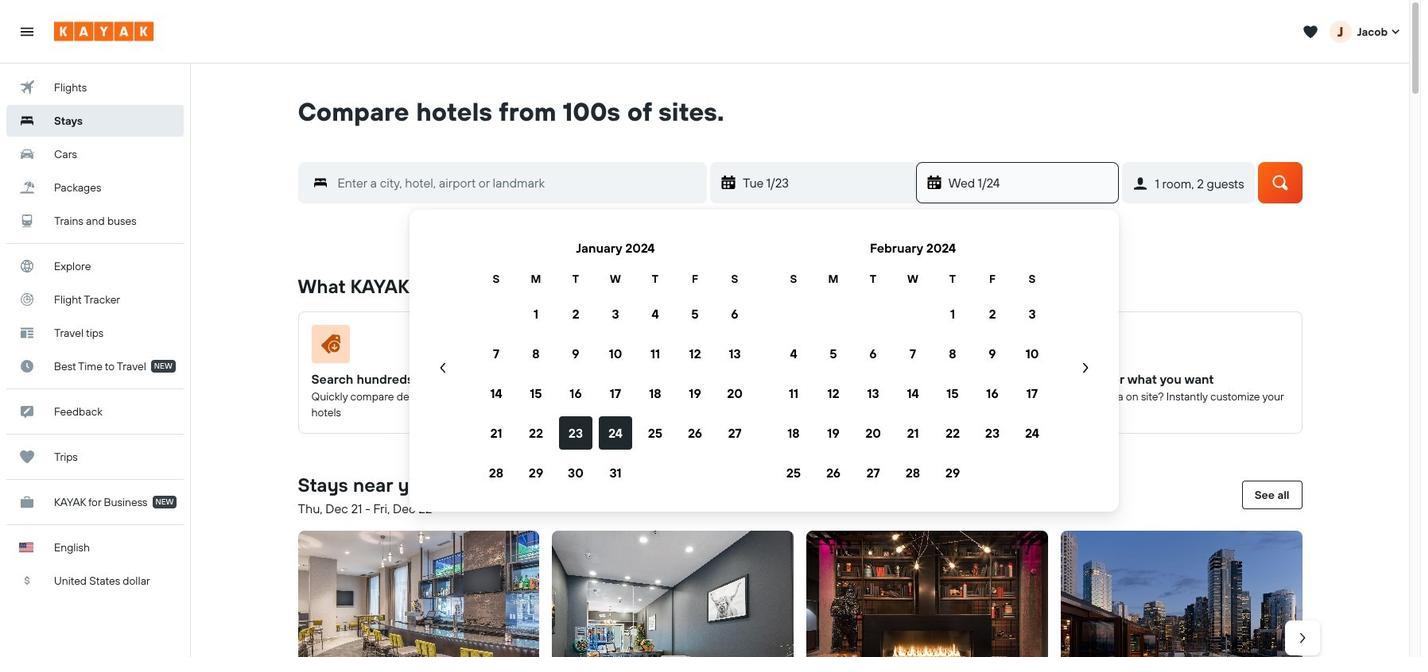 Task type: describe. For each thing, give the bounding box(es) containing it.
3 figure from the left
[[820, 325, 1028, 370]]

Enter a city, hotel, airport or landmark text field
[[328, 172, 706, 194]]

next month image
[[1078, 360, 1094, 376]]

united states (english) image
[[19, 543, 33, 553]]

2 figure from the left
[[566, 325, 774, 370]]

1 grid from the left
[[476, 229, 755, 493]]

2 grid from the left
[[774, 229, 1052, 493]]

astra hotel, seattle, a tribute portfolio hotel element
[[1061, 531, 1302, 658]]

the oxford at pike place market element
[[552, 531, 794, 658]]

previous month image
[[435, 360, 451, 376]]



Task type: locate. For each thing, give the bounding box(es) containing it.
navigation menu image
[[19, 23, 35, 39]]

row
[[476, 270, 755, 288], [774, 270, 1052, 288], [476, 294, 755, 334], [774, 294, 1052, 334], [476, 334, 755, 374], [774, 334, 1052, 374], [476, 374, 755, 414], [774, 374, 1052, 414], [476, 414, 755, 453], [774, 414, 1052, 453], [476, 453, 755, 493], [774, 453, 1052, 493]]

0 horizontal spatial grid
[[476, 229, 755, 493]]

1 figure from the left
[[311, 325, 520, 370]]

4 figure from the left
[[1074, 325, 1282, 370]]

grid
[[476, 229, 755, 493], [774, 229, 1052, 493]]

figure
[[311, 325, 520, 370], [566, 325, 774, 370], [820, 325, 1028, 370], [1074, 325, 1282, 370]]

moxy seattle downtown element
[[806, 531, 1048, 658]]

end date calendar input element
[[429, 229, 1100, 493]]

stays near you carousel region
[[291, 525, 1320, 658]]

springhill suites seattle downtown element
[[298, 531, 539, 658]]

1 horizontal spatial grid
[[774, 229, 1052, 493]]

None search field
[[274, 127, 1326, 235]]

forward image
[[1294, 631, 1310, 647]]



Task type: vqa. For each thing, say whether or not it's contained in the screenshot.
start date field
no



